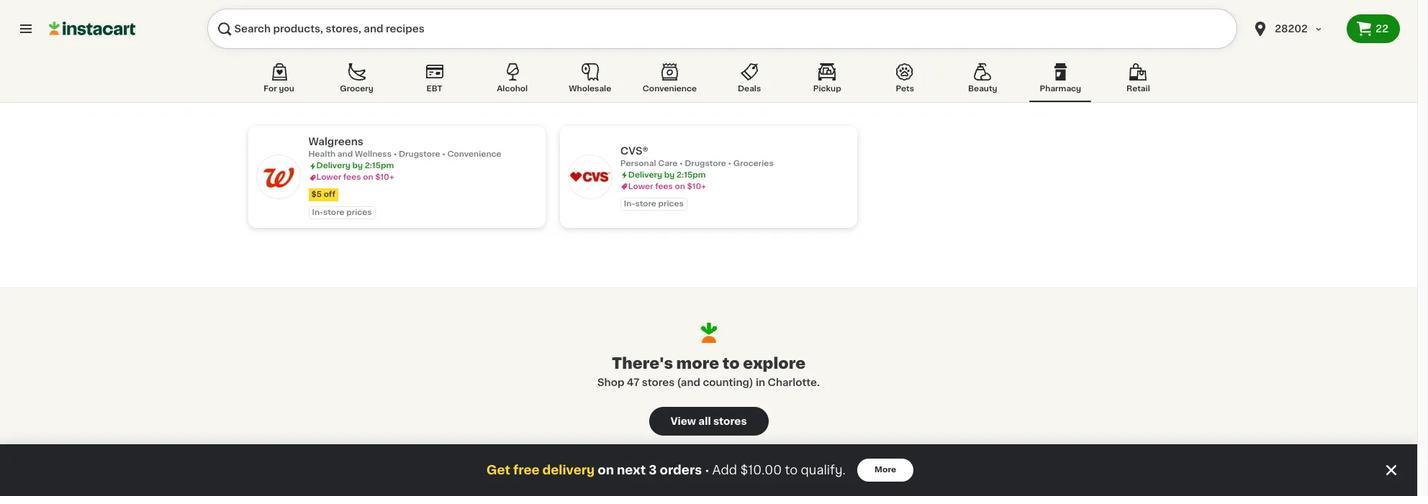 Task type: vqa. For each thing, say whether or not it's contained in the screenshot.
rightmost $10+
yes



Task type: describe. For each thing, give the bounding box(es) containing it.
• right care
[[680, 160, 683, 167]]

• right wellness
[[394, 151, 397, 158]]

fees for cvs®
[[655, 183, 673, 190]]

pets button
[[874, 60, 936, 102]]

health
[[309, 151, 336, 158]]

2:15pm for cvs®
[[677, 171, 706, 179]]

delivery
[[543, 465, 595, 477]]

convenience inside button
[[643, 85, 697, 93]]

personal
[[621, 160, 656, 167]]

shop categories tab list
[[248, 60, 1170, 102]]

instacart image
[[49, 20, 135, 37]]

grocery button
[[326, 60, 388, 102]]

wholesale
[[569, 85, 612, 93]]

explore
[[743, 356, 806, 372]]

0 horizontal spatial in-store prices
[[312, 209, 372, 217]]

convenience button
[[637, 60, 703, 102]]

there's more to explore shop 47 stores (and counting) in charlotte.
[[598, 356, 820, 388]]

walgreens health and wellness • drugstore • convenience
[[309, 137, 502, 158]]

view all stores
[[671, 417, 747, 427]]

more button
[[858, 459, 914, 483]]

more
[[875, 467, 897, 475]]

delivery for walgreens
[[317, 162, 351, 170]]

(and
[[677, 378, 701, 388]]

1 horizontal spatial in-
[[624, 200, 635, 208]]

for
[[264, 85, 277, 93]]

on inside get free delivery on next 3 orders • add $10.00 to qualify.
[[598, 465, 614, 477]]

grocery
[[340, 85, 374, 93]]

you
[[279, 85, 294, 93]]

1 vertical spatial prices
[[347, 209, 372, 217]]

drugstore inside walgreens health and wellness • drugstore • convenience
[[399, 151, 440, 158]]

delivery for cvs®
[[629, 171, 663, 179]]

pharmacy
[[1040, 85, 1082, 93]]

lower fees on $10+ for walgreens
[[317, 174, 394, 181]]

delivery by 2:15pm for cvs®
[[629, 171, 706, 179]]

22
[[1376, 24, 1389, 34]]

3
[[649, 465, 657, 477]]

get
[[487, 465, 511, 477]]

retail button
[[1108, 60, 1170, 102]]

fees for walgreens
[[343, 174, 361, 181]]

there's
[[612, 356, 673, 372]]

walgreens
[[309, 137, 364, 147]]

deals
[[738, 85, 761, 93]]

22 button
[[1348, 14, 1401, 43]]

get free delivery on next 3 orders • add $10.00 to qualify.
[[487, 465, 846, 477]]

shop
[[598, 378, 625, 388]]

and
[[338, 151, 353, 158]]

2:15pm for walgreens
[[365, 162, 394, 170]]

$10+ for walgreens
[[375, 174, 394, 181]]

0 vertical spatial in-store prices
[[624, 200, 684, 208]]

28202
[[1276, 24, 1308, 34]]

treatment tracker modal dialog
[[0, 445, 1418, 497]]

$5
[[311, 191, 322, 199]]

1 28202 button from the left
[[1244, 9, 1348, 49]]

pharmacy button
[[1030, 60, 1092, 102]]

to inside there's more to explore shop 47 stores (and counting) in charlotte.
[[723, 356, 740, 372]]

$5 off
[[311, 191, 336, 199]]

wholesale button
[[559, 60, 621, 102]]

view
[[671, 417, 696, 427]]

ebt button
[[404, 60, 466, 102]]

care
[[658, 160, 678, 167]]

beauty
[[969, 85, 998, 93]]



Task type: locate. For each thing, give the bounding box(es) containing it.
off
[[324, 191, 336, 199]]

fees down care
[[655, 183, 673, 190]]

by for cvs®
[[665, 171, 675, 179]]

lower fees on $10+ down care
[[629, 183, 707, 190]]

in-store prices down 'off'
[[312, 209, 372, 217]]

0 vertical spatial by
[[352, 162, 363, 170]]

1 vertical spatial fees
[[655, 183, 673, 190]]

Search field
[[207, 9, 1238, 49]]

0 horizontal spatial delivery by 2:15pm
[[317, 162, 394, 170]]

cvs® image
[[569, 156, 612, 199]]

0 vertical spatial delivery by 2:15pm
[[317, 162, 394, 170]]

convenience inside walgreens health and wellness • drugstore • convenience
[[448, 151, 502, 158]]

convenience
[[643, 85, 697, 93], [448, 151, 502, 158]]

qualify.
[[801, 465, 846, 477]]

1 horizontal spatial delivery
[[629, 171, 663, 179]]

0 horizontal spatial lower
[[317, 174, 341, 181]]

2:15pm down wellness
[[365, 162, 394, 170]]

1 horizontal spatial in-store prices
[[624, 200, 684, 208]]

walgreens image
[[257, 156, 300, 199]]

delivery by 2:15pm down care
[[629, 171, 706, 179]]

0 vertical spatial in-
[[624, 200, 635, 208]]

delivery by 2:15pm
[[317, 162, 394, 170], [629, 171, 706, 179]]

$10+ down cvs® personal care • drugstore • groceries
[[687, 183, 707, 190]]

by for walgreens
[[352, 162, 363, 170]]

1 horizontal spatial on
[[598, 465, 614, 477]]

prices down and at the top
[[347, 209, 372, 217]]

0 vertical spatial lower fees on $10+
[[317, 174, 394, 181]]

on for walgreens
[[363, 174, 373, 181]]

0 horizontal spatial delivery
[[317, 162, 351, 170]]

1 vertical spatial to
[[785, 465, 798, 477]]

by down and at the top
[[352, 162, 363, 170]]

2 28202 button from the left
[[1253, 9, 1339, 49]]

delivery down personal
[[629, 171, 663, 179]]

1 horizontal spatial drugstore
[[685, 160, 727, 167]]

0 vertical spatial fees
[[343, 174, 361, 181]]

$10+ down wellness
[[375, 174, 394, 181]]

2:15pm
[[365, 162, 394, 170], [677, 171, 706, 179]]

28202 button
[[1244, 9, 1348, 49], [1253, 9, 1339, 49]]

cvs® personal care • drugstore • groceries
[[621, 146, 774, 167]]

0 horizontal spatial lower fees on $10+
[[317, 174, 394, 181]]

1 horizontal spatial store
[[635, 200, 657, 208]]

0 vertical spatial to
[[723, 356, 740, 372]]

in-store prices down care
[[624, 200, 684, 208]]

fees down and at the top
[[343, 174, 361, 181]]

0 vertical spatial convenience
[[643, 85, 697, 93]]

more
[[677, 356, 720, 372]]

None search field
[[207, 9, 1238, 49]]

orders
[[660, 465, 702, 477]]

free
[[513, 465, 540, 477]]

delivery
[[317, 162, 351, 170], [629, 171, 663, 179]]

stores down there's
[[642, 378, 675, 388]]

lower fees on $10+ for cvs®
[[629, 183, 707, 190]]

stores inside button
[[714, 417, 747, 427]]

• inside get free delivery on next 3 orders • add $10.00 to qualify.
[[705, 465, 710, 477]]

1 vertical spatial drugstore
[[685, 160, 727, 167]]

on left next
[[598, 465, 614, 477]]

alcohol
[[497, 85, 528, 93]]

lower for walgreens
[[317, 174, 341, 181]]

0 horizontal spatial to
[[723, 356, 740, 372]]

in- down $5
[[312, 209, 323, 217]]

groceries
[[734, 160, 774, 167]]

0 vertical spatial delivery
[[317, 162, 351, 170]]

stores
[[642, 378, 675, 388], [714, 417, 747, 427]]

$10+ for cvs®
[[687, 183, 707, 190]]

1 horizontal spatial by
[[665, 171, 675, 179]]

0 horizontal spatial on
[[363, 174, 373, 181]]

alcohol button
[[482, 60, 544, 102]]

1 vertical spatial store
[[323, 209, 345, 217]]

0 horizontal spatial convenience
[[448, 151, 502, 158]]

all
[[699, 417, 711, 427]]

0 horizontal spatial in-
[[312, 209, 323, 217]]

1 vertical spatial delivery
[[629, 171, 663, 179]]

in- down personal
[[624, 200, 635, 208]]

lower fees on $10+
[[317, 174, 394, 181], [629, 183, 707, 190]]

1 vertical spatial in-store prices
[[312, 209, 372, 217]]

1 vertical spatial lower fees on $10+
[[629, 183, 707, 190]]

delivery by 2:15pm down and at the top
[[317, 162, 394, 170]]

0 horizontal spatial prices
[[347, 209, 372, 217]]

0 horizontal spatial store
[[323, 209, 345, 217]]

stores inside there's more to explore shop 47 stores (and counting) in charlotte.
[[642, 378, 675, 388]]

drugstore right wellness
[[399, 151, 440, 158]]

0 vertical spatial 2:15pm
[[365, 162, 394, 170]]

0 vertical spatial $10+
[[375, 174, 394, 181]]

store down personal
[[635, 200, 657, 208]]

drugstore right care
[[685, 160, 727, 167]]

$10+
[[375, 174, 394, 181], [687, 183, 707, 190]]

to up counting)
[[723, 356, 740, 372]]

47
[[627, 378, 640, 388]]

0 vertical spatial stores
[[642, 378, 675, 388]]

•
[[394, 151, 397, 158], [442, 151, 446, 158], [680, 160, 683, 167], [728, 160, 732, 167], [705, 465, 710, 477]]

store down 'off'
[[323, 209, 345, 217]]

1 vertical spatial on
[[675, 183, 686, 190]]

pets
[[896, 85, 915, 93]]

lower for cvs®
[[629, 183, 654, 190]]

in-store prices
[[624, 200, 684, 208], [312, 209, 372, 217]]

0 horizontal spatial drugstore
[[399, 151, 440, 158]]

store
[[635, 200, 657, 208], [323, 209, 345, 217]]

view all stores button
[[649, 408, 769, 436]]

0 vertical spatial prices
[[659, 200, 684, 208]]

1 vertical spatial lower
[[629, 183, 654, 190]]

1 vertical spatial 2:15pm
[[677, 171, 706, 179]]

prices
[[659, 200, 684, 208], [347, 209, 372, 217]]

1 vertical spatial convenience
[[448, 151, 502, 158]]

delivery down health
[[317, 162, 351, 170]]

1 horizontal spatial stores
[[714, 417, 747, 427]]

prices down care
[[659, 200, 684, 208]]

0 horizontal spatial $10+
[[375, 174, 394, 181]]

by
[[352, 162, 363, 170], [665, 171, 675, 179]]

1 vertical spatial in-
[[312, 209, 323, 217]]

lower up 'off'
[[317, 174, 341, 181]]

1 horizontal spatial lower
[[629, 183, 654, 190]]

pickup
[[814, 85, 842, 93]]

stores right all
[[714, 417, 747, 427]]

on for cvs®
[[675, 183, 686, 190]]

• left add on the bottom
[[705, 465, 710, 477]]

charlotte.
[[768, 378, 820, 388]]

beauty button
[[952, 60, 1014, 102]]

lower
[[317, 174, 341, 181], [629, 183, 654, 190]]

in-
[[624, 200, 635, 208], [312, 209, 323, 217]]

drugstore
[[399, 151, 440, 158], [685, 160, 727, 167]]

to inside get free delivery on next 3 orders • add $10.00 to qualify.
[[785, 465, 798, 477]]

0 horizontal spatial stores
[[642, 378, 675, 388]]

1 vertical spatial $10+
[[687, 183, 707, 190]]

in
[[756, 378, 766, 388]]

to
[[723, 356, 740, 372], [785, 465, 798, 477]]

delivery by 2:15pm for walgreens
[[317, 162, 394, 170]]

on
[[363, 174, 373, 181], [675, 183, 686, 190], [598, 465, 614, 477]]

2 vertical spatial on
[[598, 465, 614, 477]]

0 vertical spatial on
[[363, 174, 373, 181]]

on down wellness
[[363, 174, 373, 181]]

1 vertical spatial by
[[665, 171, 675, 179]]

deals button
[[719, 60, 781, 102]]

0 horizontal spatial 2:15pm
[[365, 162, 394, 170]]

1 horizontal spatial $10+
[[687, 183, 707, 190]]

by down care
[[665, 171, 675, 179]]

wellness
[[355, 151, 392, 158]]

lower fees on $10+ down and at the top
[[317, 174, 394, 181]]

for you button
[[248, 60, 310, 102]]

1 horizontal spatial delivery by 2:15pm
[[629, 171, 706, 179]]

add
[[713, 465, 738, 477]]

to right $10.00
[[785, 465, 798, 477]]

0 vertical spatial lower
[[317, 174, 341, 181]]

• left groceries
[[728, 160, 732, 167]]

• down ebt
[[442, 151, 446, 158]]

pickup button
[[797, 60, 859, 102]]

1 horizontal spatial convenience
[[643, 85, 697, 93]]

for you
[[264, 85, 294, 93]]

next
[[617, 465, 646, 477]]

1 vertical spatial stores
[[714, 417, 747, 427]]

drugstore inside cvs® personal care • drugstore • groceries
[[685, 160, 727, 167]]

0 horizontal spatial fees
[[343, 174, 361, 181]]

0 vertical spatial store
[[635, 200, 657, 208]]

lower down personal
[[629, 183, 654, 190]]

retail
[[1127, 85, 1151, 93]]

0 vertical spatial drugstore
[[399, 151, 440, 158]]

cvs®
[[621, 146, 649, 156]]

fees
[[343, 174, 361, 181], [655, 183, 673, 190]]

counting)
[[703, 378, 754, 388]]

$10.00
[[741, 465, 782, 477]]

on down care
[[675, 183, 686, 190]]

view all stores link
[[649, 408, 769, 436]]

ebt
[[427, 85, 443, 93]]

1 horizontal spatial lower fees on $10+
[[629, 183, 707, 190]]

1 horizontal spatial prices
[[659, 200, 684, 208]]

2:15pm down cvs® personal care • drugstore • groceries
[[677, 171, 706, 179]]

1 horizontal spatial to
[[785, 465, 798, 477]]

0 horizontal spatial by
[[352, 162, 363, 170]]

2 horizontal spatial on
[[675, 183, 686, 190]]

1 vertical spatial delivery by 2:15pm
[[629, 171, 706, 179]]

1 horizontal spatial 2:15pm
[[677, 171, 706, 179]]

1 horizontal spatial fees
[[655, 183, 673, 190]]



